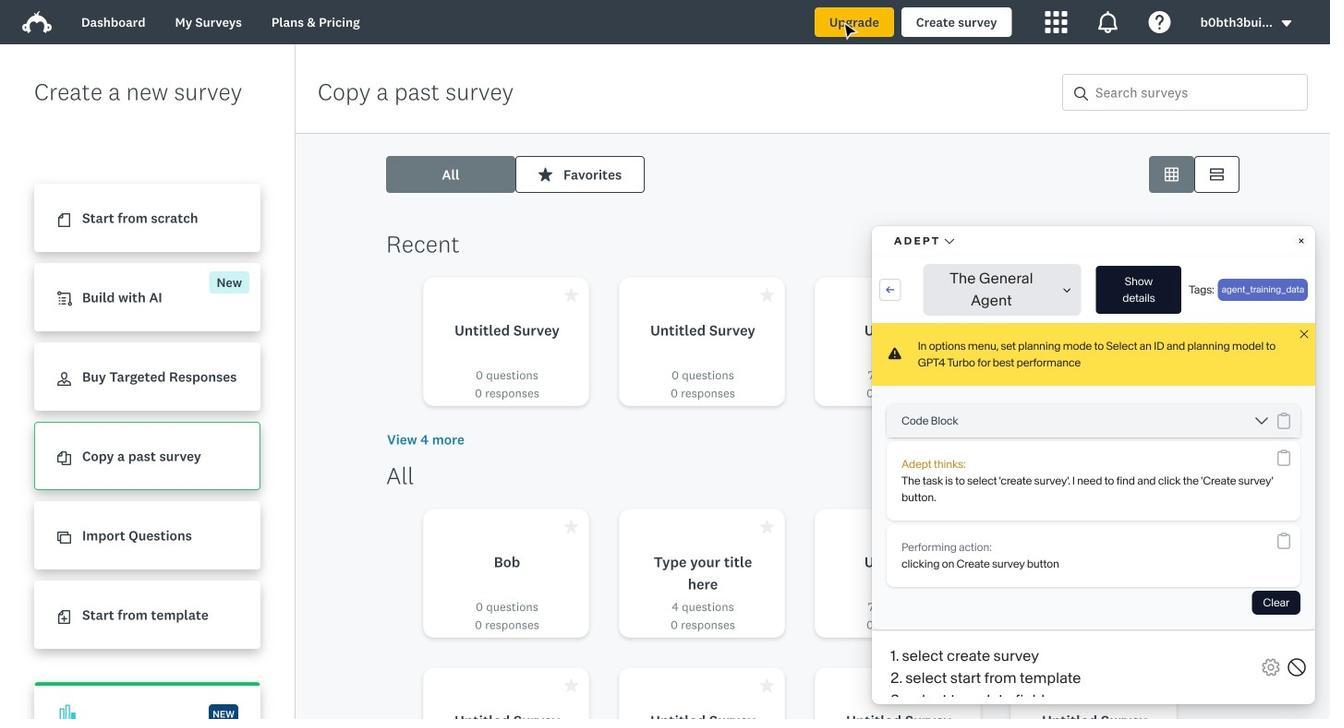 Task type: locate. For each thing, give the bounding box(es) containing it.
products icon image
[[1045, 11, 1067, 33], [1045, 11, 1067, 33]]

notification center icon image
[[1097, 11, 1119, 33]]

dropdown arrow icon image
[[1280, 17, 1293, 30], [1282, 20, 1292, 27]]

search image
[[1067, 87, 1081, 101]]

grid image
[[1165, 174, 1179, 188]]

brand logo image
[[22, 7, 52, 37], [22, 11, 52, 33]]

1 brand logo image from the top
[[22, 7, 52, 37]]

clone image
[[57, 531, 71, 545]]



Task type: describe. For each thing, give the bounding box(es) containing it.
textboxmultiple image
[[1210, 174, 1224, 188]]

Search templates field
[[1081, 75, 1300, 110]]

document image
[[57, 214, 71, 227]]

documentplus image
[[57, 611, 71, 625]]

2 brand logo image from the top
[[22, 11, 52, 33]]

user image
[[57, 372, 71, 386]]

documentclone image
[[57, 452, 71, 466]]

help icon image
[[1149, 11, 1171, 33]]



Task type: vqa. For each thing, say whether or not it's contained in the screenshot.
2nd Products Icon from the right
no



